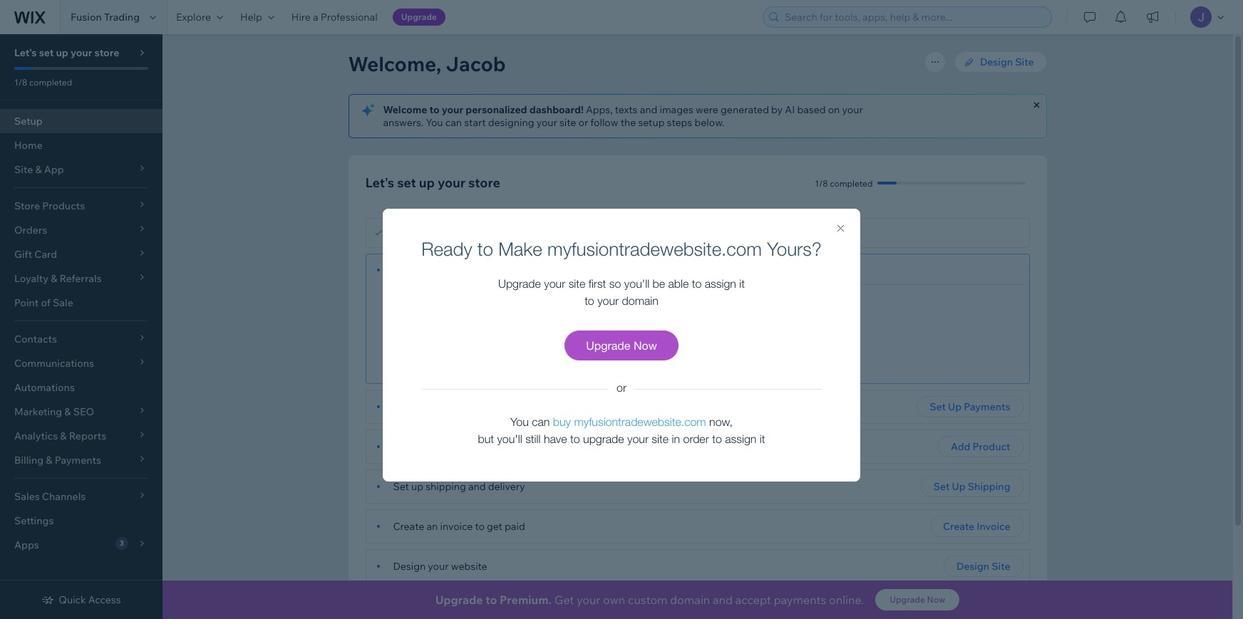 Task type: describe. For each thing, give the bounding box(es) containing it.
payments
[[774, 593, 827, 607]]

your up shipping
[[415, 441, 436, 453]]

help
[[240, 11, 262, 24]]

welcome
[[383, 103, 427, 116]]

you inside apps, texts and images were generated by ai based on your answers. you can start designing your site or follow the setup steps below.
[[426, 116, 443, 129]]

domain up e.g., mystunningwebsite.com "field"
[[475, 297, 510, 309]]

1 vertical spatial custom
[[628, 593, 668, 607]]

1 horizontal spatial let's
[[365, 175, 394, 191]]

setup
[[14, 115, 43, 128]]

below.
[[695, 116, 725, 129]]

invoice
[[977, 520, 1011, 533]]

let's inside sidebar element
[[14, 46, 37, 59]]

your left start
[[442, 103, 463, 116]]

buy myfusiontradewebsite.com button
[[553, 413, 706, 431]]

own
[[603, 593, 625, 607]]

2 horizontal spatial a
[[585, 297, 590, 309]]

site inside apps, texts and images were generated by ai based on your answers. you can start designing your site or follow the setup steps below.
[[560, 116, 576, 129]]

update
[[393, 227, 428, 240]]

apps, texts and images were generated by ai based on your answers. you can start designing your site or follow the setup steps below.
[[383, 103, 863, 129]]

your right update
[[430, 227, 451, 240]]

product
[[458, 441, 496, 453]]

on inside apps, texts and images were generated by ai based on your answers. you can start designing your site or follow the setup steps below.
[[828, 103, 840, 116]]

invoice
[[440, 520, 473, 533]]

hire a professional
[[291, 11, 378, 24]]

completed inside sidebar element
[[29, 77, 72, 88]]

get found by customers on google
[[393, 600, 556, 613]]

home link
[[0, 133, 163, 158]]

design inside button
[[957, 560, 990, 573]]

set up payments button
[[917, 396, 1023, 418]]

1 horizontal spatial site
[[1015, 56, 1034, 68]]

payments
[[964, 401, 1011, 413]]

or inside apps, texts and images were generated by ai based on your answers. you can start designing your site or follow the setup steps below.
[[579, 116, 588, 129]]

shipping
[[426, 481, 466, 493]]

sidebar element
[[0, 34, 163, 620]]

methods
[[469, 401, 511, 413]]

perfect
[[439, 297, 473, 309]]

automations
[[14, 381, 75, 394]]

set up shipping
[[934, 481, 1011, 493]]

get started
[[956, 600, 1011, 613]]

available!
[[530, 351, 568, 361]]

it inside "you can buy myfusiontradewebsite.com now, but you'll still have to upgrade your site in order to assign it"
[[760, 433, 765, 446]]

add for add your first product
[[393, 441, 413, 453]]

in inside "you can buy myfusiontradewebsite.com now, but you'll still have to upgrade your site in order to assign it"
[[672, 433, 680, 446]]

2 vertical spatial store
[[453, 227, 477, 240]]

product
[[973, 441, 1011, 453]]

quick
[[59, 594, 86, 607]]

design site inside button
[[957, 560, 1011, 573]]

and inside apps, texts and images were generated by ai based on your answers. you can start designing your site or follow the setup steps below.
[[640, 103, 658, 116]]

to right able
[[692, 277, 702, 290]]

access
[[88, 594, 121, 607]]

add for add product
[[951, 441, 971, 453]]

explore
[[176, 11, 211, 24]]

based
[[797, 103, 826, 116]]

up up update
[[419, 175, 435, 191]]

0 horizontal spatial by
[[442, 600, 454, 613]]

it inside button
[[684, 325, 690, 338]]

to down the now,
[[712, 433, 722, 446]]

start
[[464, 116, 486, 129]]

1 vertical spatial completed
[[830, 178, 873, 189]]

point of sale
[[14, 297, 73, 309]]

found
[[413, 600, 440, 613]]

sale
[[53, 297, 73, 309]]

1 vertical spatial set
[[397, 175, 416, 191]]

create invoice
[[943, 520, 1011, 533]]

by inside apps, texts and images were generated by ai based on your answers. you can start designing your site or follow the setup steps below.
[[771, 103, 783, 116]]

set up shipping button
[[921, 476, 1023, 498]]

1 vertical spatial on
[[507, 600, 519, 613]]

assign inside "you can buy myfusiontradewebsite.com now, but you'll still have to upgrade your site in order to assign it"
[[725, 433, 757, 446]]

1 vertical spatial store
[[468, 175, 500, 191]]

automations link
[[0, 376, 163, 400]]

you inside "you can buy myfusiontradewebsite.com now, but you'll still have to upgrade your site in order to assign it"
[[510, 416, 529, 428]]

set up payment methods
[[393, 401, 511, 413]]

upgrade
[[583, 433, 624, 446]]

get for get found by customers on google
[[393, 600, 410, 613]]

connect
[[393, 263, 434, 276]]

quick access
[[59, 594, 121, 607]]

trading
[[104, 11, 140, 24]]

0 horizontal spatial first
[[438, 441, 456, 453]]

1 horizontal spatial or
[[617, 381, 627, 394]]

your left 'website'
[[428, 560, 449, 573]]

find your perfect domain and secure it in a few clicks.
[[393, 297, 639, 309]]

set up shipping and delivery
[[393, 481, 525, 493]]

you'll inside "you can buy myfusiontradewebsite.com now, but you'll still have to upgrade your site in order to assign it"
[[497, 433, 522, 446]]

images
[[660, 103, 694, 116]]

point
[[14, 297, 39, 309]]

0 vertical spatial in
[[574, 297, 582, 309]]

Search for tools, apps, help & more... field
[[781, 7, 1047, 27]]

designing
[[488, 116, 534, 129]]

shipping
[[968, 481, 1011, 493]]

able
[[668, 277, 689, 290]]

point of sale link
[[0, 291, 163, 315]]

of
[[41, 297, 51, 309]]

the
[[621, 116, 636, 129]]

website
[[451, 560, 487, 573]]

myfusiontradewebsite.com for now,
[[574, 416, 706, 428]]

your up update your store type
[[438, 175, 466, 191]]

create for create invoice
[[943, 520, 975, 533]]

design site link
[[955, 51, 1047, 73]]

your up secure at the top of the page
[[544, 277, 565, 290]]

setup
[[638, 116, 665, 129]]

steps
[[667, 116, 692, 129]]

1 vertical spatial now
[[927, 595, 946, 605]]

your down so
[[598, 294, 619, 307]]

can inside "you can buy myfusiontradewebsite.com now, but you'll still have to upgrade your site in order to assign it"
[[532, 416, 550, 428]]

1 vertical spatial 1/8
[[815, 178, 828, 189]]

1 vertical spatial let's set up your store
[[365, 175, 500, 191]]

create for create an invoice to get paid
[[393, 520, 424, 533]]

help button
[[232, 0, 283, 34]]

0 vertical spatial design site
[[980, 56, 1034, 68]]

add your first product
[[393, 441, 496, 453]]

upgrade button
[[393, 9, 445, 26]]

set for set up payment methods
[[393, 401, 409, 413]]

add product
[[951, 441, 1011, 453]]

design your website
[[393, 560, 487, 573]]

but
[[478, 433, 494, 446]]

site inside button
[[992, 560, 1011, 573]]

be
[[653, 277, 665, 290]]

your left own on the bottom
[[577, 593, 601, 607]]

up for shipping
[[952, 481, 966, 493]]

up left the payment
[[411, 401, 423, 413]]

paid
[[505, 520, 525, 533]]

upgrade inside upgrade button
[[401, 11, 437, 22]]

upgrade to premium. get your own custom domain and accept payments online.
[[435, 593, 864, 607]]

create an invoice to get paid
[[393, 520, 525, 533]]



Task type: locate. For each thing, give the bounding box(es) containing it.
payment
[[426, 401, 467, 413]]

customers
[[456, 600, 505, 613]]

1 horizontal spatial now
[[927, 595, 946, 605]]

0 horizontal spatial set
[[39, 46, 54, 59]]

you'll left still
[[497, 433, 522, 446]]

get
[[487, 520, 503, 533]]

1/8 up setup
[[14, 77, 27, 88]]

store left the type
[[453, 227, 477, 240]]

0 horizontal spatial now
[[634, 339, 657, 352]]

type
[[479, 227, 500, 240]]

upgrade now left get started
[[890, 595, 946, 605]]

1 horizontal spatial set
[[397, 175, 416, 191]]

1 vertical spatial you
[[510, 416, 529, 428]]

1 vertical spatial in
[[672, 433, 680, 446]]

google
[[521, 600, 556, 613]]

on left the google
[[507, 600, 519, 613]]

get for get started
[[956, 600, 973, 613]]

1 horizontal spatial let's set up your store
[[365, 175, 500, 191]]

fusion
[[71, 11, 102, 24]]

1 vertical spatial let's
[[365, 175, 394, 191]]

2 vertical spatial a
[[585, 297, 590, 309]]

domain inside upgrade your site first so you'll be able to assign it to your domain
[[622, 294, 659, 307]]

0 vertical spatial up
[[948, 401, 962, 413]]

or
[[579, 116, 588, 129], [617, 381, 627, 394]]

set for set up shipping and delivery
[[393, 481, 409, 493]]

get
[[555, 593, 574, 607], [393, 600, 410, 613], [956, 600, 973, 613]]

it left yours!
[[684, 325, 690, 338]]

were
[[696, 103, 719, 116]]

yours?
[[767, 238, 822, 260]]

in left order
[[672, 433, 680, 446]]

to right the "have"
[[570, 433, 580, 446]]

create inside button
[[943, 520, 975, 533]]

up left payments
[[948, 401, 962, 413]]

ready
[[422, 238, 472, 260]]

myfusiontradewebsite.com up upgrade at bottom
[[574, 416, 706, 428]]

up inside button
[[948, 401, 962, 413]]

0 vertical spatial upgrade now
[[586, 339, 657, 352]]

site inside "you can buy myfusiontradewebsite.com now, but you'll still have to upgrade your site in order to assign it"
[[652, 433, 669, 446]]

design
[[980, 56, 1013, 68], [393, 560, 426, 573], [957, 560, 990, 573]]

1 horizontal spatial can
[[532, 416, 550, 428]]

make up find your perfect domain and secure it in a few clicks.
[[498, 238, 542, 260]]

add
[[393, 441, 413, 453], [951, 441, 971, 453]]

set inside button
[[934, 481, 950, 493]]

let's set up your store up update your store type
[[365, 175, 500, 191]]

1 vertical spatial can
[[532, 416, 550, 428]]

premium.
[[500, 593, 552, 607]]

1 horizontal spatial by
[[771, 103, 783, 116]]

1 vertical spatial assign
[[725, 433, 757, 446]]

a for professional
[[313, 11, 318, 24]]

on right based
[[828, 103, 840, 116]]

an
[[427, 520, 438, 533]]

upgrade up find your perfect domain and secure it in a few clicks.
[[498, 277, 541, 290]]

0 horizontal spatial on
[[507, 600, 519, 613]]

hire
[[291, 11, 311, 24]]

now,
[[709, 416, 733, 428]]

1 horizontal spatial upgrade now
[[890, 595, 946, 605]]

first left product
[[438, 441, 456, 453]]

0 horizontal spatial make
[[498, 238, 542, 260]]

answers.
[[383, 116, 424, 129]]

0 vertical spatial you
[[426, 116, 443, 129]]

to left premium.
[[486, 593, 497, 607]]

make inside button
[[656, 325, 682, 338]]

myfusiontradewebsite.com up be
[[548, 238, 762, 260]]

domain down be
[[622, 294, 659, 307]]

by
[[771, 103, 783, 116], [442, 600, 454, 613]]

site down the buy myfusiontradewebsite.com button
[[652, 433, 669, 446]]

upgrade now button
[[565, 331, 679, 361], [876, 590, 960, 611]]

let's up setup
[[14, 46, 37, 59]]

it
[[740, 277, 745, 290], [566, 297, 572, 309], [684, 325, 690, 338], [760, 433, 765, 446]]

set up update
[[397, 175, 416, 191]]

first
[[589, 277, 606, 290], [438, 441, 456, 453]]

up up setup link
[[56, 46, 68, 59]]

you up still
[[510, 416, 529, 428]]

2 add from the left
[[951, 441, 971, 453]]

to left get
[[475, 520, 485, 533]]

assign
[[705, 277, 736, 290], [725, 433, 757, 446]]

you'll inside upgrade your site first so you'll be able to assign it to your domain
[[624, 277, 650, 290]]

set up setup
[[39, 46, 54, 59]]

up inside sidebar element
[[56, 46, 68, 59]]

your right based
[[842, 103, 863, 116]]

site
[[1015, 56, 1034, 68], [992, 560, 1011, 573]]

0 vertical spatial custom
[[444, 263, 479, 276]]

0 vertical spatial or
[[579, 116, 588, 129]]

create left invoice
[[943, 520, 975, 533]]

upgrade down few
[[586, 339, 631, 352]]

site
[[560, 116, 576, 129], [569, 277, 586, 290], [652, 433, 669, 446]]

assign right able
[[705, 277, 736, 290]]

1 horizontal spatial create
[[943, 520, 975, 533]]

0 horizontal spatial you'll
[[497, 433, 522, 446]]

0 horizontal spatial you
[[426, 116, 443, 129]]

1 vertical spatial you'll
[[497, 433, 522, 446]]

1/8 up yours?
[[815, 178, 828, 189]]

you'll right so
[[624, 277, 650, 290]]

0 vertical spatial by
[[771, 103, 783, 116]]

welcome,
[[348, 51, 442, 76]]

settings
[[14, 515, 54, 528]]

it right order
[[760, 433, 765, 446]]

set for set up payments
[[930, 401, 946, 413]]

site inside upgrade your site first so you'll be able to assign it to your domain
[[569, 277, 586, 290]]

0 vertical spatial myfusiontradewebsite.com
[[548, 238, 762, 260]]

connect a custom domain
[[393, 263, 517, 276]]

1 vertical spatial first
[[438, 441, 456, 453]]

can inside apps, texts and images were generated by ai based on your answers. you can start designing your site or follow the setup steps below.
[[445, 116, 462, 129]]

1 horizontal spatial make
[[656, 325, 682, 338]]

myfusiontradewebsite.com for yours?
[[548, 238, 762, 260]]

set inside button
[[930, 401, 946, 413]]

started
[[975, 600, 1011, 613]]

1 horizontal spatial completed
[[830, 178, 873, 189]]

a left few
[[585, 297, 590, 309]]

get right premium.
[[555, 593, 574, 607]]

1 create from the left
[[393, 520, 424, 533]]

and left delivery
[[468, 481, 486, 493]]

0 horizontal spatial 1/8 completed
[[14, 77, 72, 88]]

0 vertical spatial store
[[94, 46, 119, 59]]

get inside button
[[956, 600, 973, 613]]

1 vertical spatial site
[[569, 277, 586, 290]]

0 horizontal spatial upgrade now button
[[565, 331, 679, 361]]

0 vertical spatial upgrade now button
[[565, 331, 679, 361]]

welcome to your personalized dashboard!
[[383, 103, 584, 116]]

secure
[[532, 297, 563, 309]]

1 vertical spatial make
[[656, 325, 682, 338]]

0 vertical spatial on
[[828, 103, 840, 116]]

find
[[393, 297, 414, 309]]

hire a professional link
[[283, 0, 386, 34]]

to up connect a custom domain
[[477, 238, 493, 260]]

0 horizontal spatial can
[[445, 116, 462, 129]]

1/8 completed inside sidebar element
[[14, 77, 72, 88]]

set inside sidebar element
[[39, 46, 54, 59]]

ready to make myfusiontradewebsite.com yours?
[[422, 238, 822, 260]]

or up the buy myfusiontradewebsite.com button
[[617, 381, 627, 394]]

0 vertical spatial make
[[498, 238, 542, 260]]

assign inside upgrade your site first so you'll be able to assign it to your domain
[[705, 277, 736, 290]]

is
[[521, 351, 528, 361]]

up
[[56, 46, 68, 59], [419, 175, 435, 191], [411, 401, 423, 413], [411, 481, 423, 493]]

setup link
[[0, 109, 163, 133]]

fusion trading
[[71, 11, 140, 24]]

online.
[[829, 593, 864, 607]]

custom down ready
[[444, 263, 479, 276]]

set
[[39, 46, 54, 59], [397, 175, 416, 191]]

your down fusion at the left top
[[71, 46, 92, 59]]

0 vertical spatial you'll
[[624, 277, 650, 290]]

have
[[544, 433, 567, 446]]

domain
[[482, 263, 517, 276], [622, 294, 659, 307], [475, 297, 510, 309], [670, 593, 710, 607]]

create left the an
[[393, 520, 424, 533]]

make
[[498, 238, 542, 260], [656, 325, 682, 338]]

1 vertical spatial site
[[992, 560, 1011, 573]]

upgrade inside upgrade your site first so you'll be able to assign it to your domain
[[498, 277, 541, 290]]

let's set up your store inside sidebar element
[[14, 46, 119, 59]]

upgrade
[[401, 11, 437, 22], [498, 277, 541, 290], [586, 339, 631, 352], [435, 593, 483, 607], [890, 595, 925, 605]]

1 horizontal spatial 1/8 completed
[[815, 178, 873, 189]]

get started button
[[943, 596, 1023, 617]]

to right welcome
[[430, 103, 440, 116]]

let's up update
[[365, 175, 394, 191]]

1 vertical spatial 1/8 completed
[[815, 178, 873, 189]]

now
[[634, 339, 657, 352], [927, 595, 946, 605]]

apps,
[[586, 103, 613, 116]]

can left start
[[445, 116, 462, 129]]

store down fusion trading
[[94, 46, 119, 59]]

0 horizontal spatial create
[[393, 520, 424, 533]]

assign down the now,
[[725, 433, 757, 446]]

e.g., mystunningwebsite.com field
[[411, 322, 612, 341]]

is available!
[[521, 351, 568, 361]]

2 horizontal spatial get
[[956, 600, 973, 613]]

1 add from the left
[[393, 441, 413, 453]]

a down ready
[[436, 263, 442, 276]]

by right found
[[442, 600, 454, 613]]

or left 'follow'
[[579, 116, 588, 129]]

0 vertical spatial completed
[[29, 77, 72, 88]]

your inside sidebar element
[[71, 46, 92, 59]]

1 horizontal spatial add
[[951, 441, 971, 453]]

follow
[[591, 116, 618, 129]]

1 horizontal spatial first
[[589, 277, 606, 290]]

so
[[609, 277, 621, 290]]

generated
[[721, 103, 769, 116]]

up left shipping
[[952, 481, 966, 493]]

your right the find
[[416, 297, 437, 309]]

1 vertical spatial upgrade now
[[890, 595, 946, 605]]

and right texts
[[640, 103, 658, 116]]

domain up find your perfect domain and secure it in a few clicks.
[[482, 263, 517, 276]]

your inside "you can buy myfusiontradewebsite.com now, but you'll still have to upgrade your site in order to assign it"
[[627, 433, 649, 446]]

add product button
[[938, 436, 1023, 458]]

upgrade right online.
[[890, 595, 925, 605]]

now left get started
[[927, 595, 946, 605]]

0 horizontal spatial let's set up your store
[[14, 46, 119, 59]]

0 vertical spatial assign
[[705, 277, 736, 290]]

0 vertical spatial now
[[634, 339, 657, 352]]

let's set up your store down fusion at the left top
[[14, 46, 119, 59]]

1 horizontal spatial get
[[555, 593, 574, 607]]

texts
[[615, 103, 638, 116]]

delivery
[[488, 481, 525, 493]]

you can buy myfusiontradewebsite.com now, but you'll still have to upgrade your site in order to assign it
[[478, 416, 765, 446]]

order
[[683, 433, 709, 446]]

get left found
[[393, 600, 410, 613]]

1 horizontal spatial 1/8
[[815, 178, 828, 189]]

your
[[71, 46, 92, 59], [442, 103, 463, 116], [842, 103, 863, 116], [537, 116, 557, 129], [438, 175, 466, 191], [430, 227, 451, 240], [544, 277, 565, 290], [598, 294, 619, 307], [416, 297, 437, 309], [627, 433, 649, 446], [415, 441, 436, 453], [428, 560, 449, 573], [577, 593, 601, 607]]

let's
[[14, 46, 37, 59], [365, 175, 394, 191]]

1 vertical spatial by
[[442, 600, 454, 613]]

1 vertical spatial a
[[436, 263, 442, 276]]

your right designing
[[537, 116, 557, 129]]

and left accept
[[713, 593, 733, 607]]

0 horizontal spatial 1/8
[[14, 77, 27, 88]]

0 horizontal spatial completed
[[29, 77, 72, 88]]

0 horizontal spatial a
[[313, 11, 318, 24]]

0 horizontal spatial upgrade now
[[586, 339, 657, 352]]

1 horizontal spatial a
[[436, 263, 442, 276]]

personalized
[[466, 103, 527, 116]]

upgrade down 'website'
[[435, 593, 483, 607]]

site left so
[[569, 277, 586, 290]]

up left shipping
[[411, 481, 423, 493]]

first left so
[[589, 277, 606, 290]]

up inside button
[[952, 481, 966, 493]]

myfusiontradewebsite.com inside "you can buy myfusiontradewebsite.com now, but you'll still have to upgrade your site in order to assign it"
[[574, 416, 706, 428]]

0 vertical spatial a
[[313, 11, 318, 24]]

accept
[[735, 593, 771, 607]]

0 vertical spatial let's set up your store
[[14, 46, 119, 59]]

to
[[430, 103, 440, 116], [477, 238, 493, 260], [692, 277, 702, 290], [585, 294, 594, 307], [570, 433, 580, 446], [712, 433, 722, 446], [475, 520, 485, 533], [486, 593, 497, 607]]

store up the type
[[468, 175, 500, 191]]

update your store type
[[393, 227, 500, 240]]

0 vertical spatial can
[[445, 116, 462, 129]]

it inside upgrade your site first so you'll be able to assign it to your domain
[[740, 277, 745, 290]]

jacob
[[446, 51, 506, 76]]

1 vertical spatial myfusiontradewebsite.com
[[574, 416, 706, 428]]

add down the set up payment methods
[[393, 441, 413, 453]]

0 horizontal spatial get
[[393, 600, 410, 613]]

you right answers.
[[426, 116, 443, 129]]

buy
[[553, 416, 571, 428]]

make left yours!
[[656, 325, 682, 338]]

2 vertical spatial site
[[652, 433, 669, 446]]

0 vertical spatial 1/8 completed
[[14, 77, 72, 88]]

add inside button
[[951, 441, 971, 453]]

0 vertical spatial first
[[589, 277, 606, 290]]

1 horizontal spatial on
[[828, 103, 840, 116]]

a for custom
[[436, 263, 442, 276]]

1 vertical spatial up
[[952, 481, 966, 493]]

add left product
[[951, 441, 971, 453]]

to left clicks.
[[585, 294, 594, 307]]

1/8 inside sidebar element
[[14, 77, 27, 88]]

in left few
[[574, 297, 582, 309]]

upgrade now down clicks.
[[586, 339, 657, 352]]

upgrade up "welcome, jacob"
[[401, 11, 437, 22]]

quick access button
[[42, 594, 121, 607]]

0 horizontal spatial site
[[992, 560, 1011, 573]]

a right "hire"
[[313, 11, 318, 24]]

get left started
[[956, 600, 973, 613]]

0 horizontal spatial in
[[574, 297, 582, 309]]

and left secure at the top of the page
[[512, 297, 530, 309]]

in
[[574, 297, 582, 309], [672, 433, 680, 446]]

0 vertical spatial let's
[[14, 46, 37, 59]]

0 vertical spatial set
[[39, 46, 54, 59]]

custom right own on the bottom
[[628, 593, 668, 607]]

store inside sidebar element
[[94, 46, 119, 59]]

your down the buy myfusiontradewebsite.com button
[[627, 433, 649, 446]]

set for set up shipping
[[934, 481, 950, 493]]

0 horizontal spatial or
[[579, 116, 588, 129]]

can up still
[[532, 416, 550, 428]]

1 horizontal spatial upgrade now button
[[876, 590, 960, 611]]

now down make it yours!
[[634, 339, 657, 352]]

professional
[[321, 11, 378, 24]]

it right secure at the top of the page
[[566, 297, 572, 309]]

1 horizontal spatial you'll
[[624, 277, 650, 290]]

1 horizontal spatial in
[[672, 433, 680, 446]]

by left the ai
[[771, 103, 783, 116]]

domain left accept
[[670, 593, 710, 607]]

1 horizontal spatial you
[[510, 416, 529, 428]]

first inside upgrade your site first so you'll be able to assign it to your domain
[[589, 277, 606, 290]]

0 vertical spatial 1/8
[[14, 77, 27, 88]]

upgrade your site first so you'll be able to assign it to your domain
[[498, 277, 745, 307]]

it right able
[[740, 277, 745, 290]]

up for payments
[[948, 401, 962, 413]]

upgrade now button down clicks.
[[565, 331, 679, 361]]

1 vertical spatial upgrade now button
[[876, 590, 960, 611]]

site left apps,
[[560, 116, 576, 129]]

2 create from the left
[[943, 520, 975, 533]]

let's set up your store
[[14, 46, 119, 59], [365, 175, 500, 191]]

upgrade now button right online.
[[876, 590, 960, 611]]

0 vertical spatial site
[[1015, 56, 1034, 68]]

dashboard!
[[529, 103, 584, 116]]

0 horizontal spatial custom
[[444, 263, 479, 276]]

up
[[948, 401, 962, 413], [952, 481, 966, 493]]



Task type: vqa. For each thing, say whether or not it's contained in the screenshot.
the rightmost like
no



